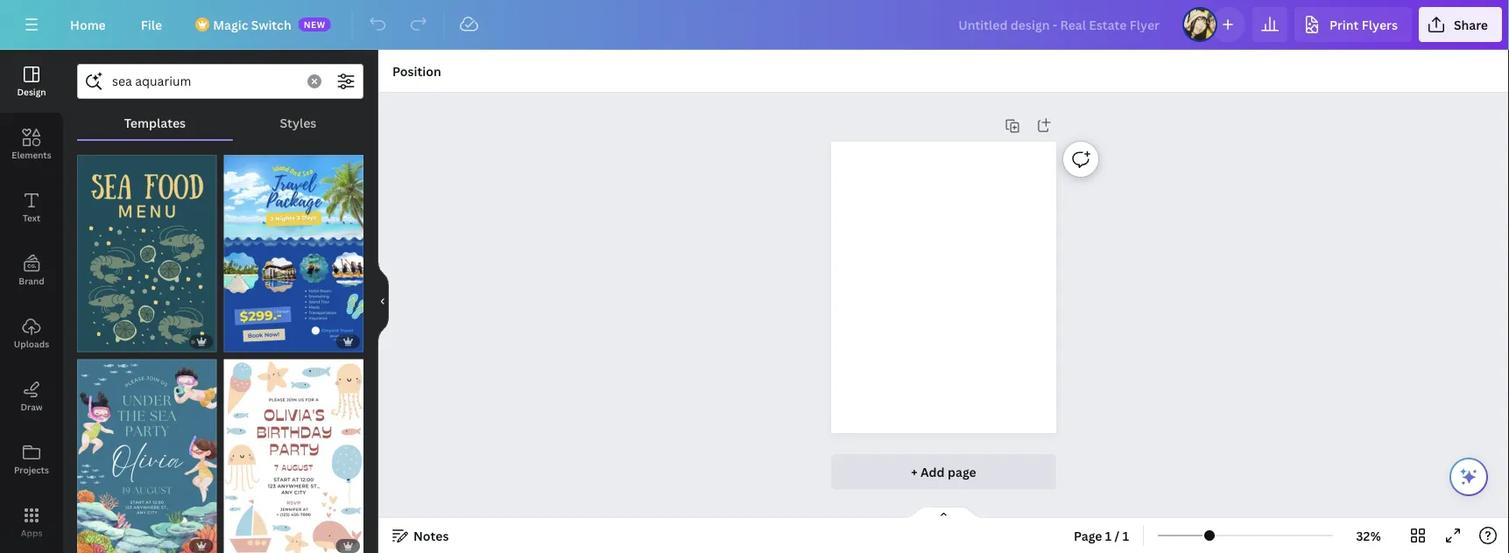 Task type: vqa. For each thing, say whether or not it's contained in the screenshot.
Top level navigation element
no



Task type: describe. For each thing, give the bounding box(es) containing it.
+ add page
[[911, 464, 977, 481]]

hide image
[[378, 260, 389, 344]]

file button
[[127, 7, 176, 42]]

home link
[[56, 7, 120, 42]]

switch
[[251, 16, 291, 33]]

templates button
[[77, 106, 233, 139]]

elements button
[[0, 113, 63, 176]]

share button
[[1419, 7, 1503, 42]]

blue color simple island and sea travel package flyer image
[[224, 155, 364, 353]]

/
[[1115, 528, 1120, 544]]

Use 5+ words to describe... search field
[[112, 65, 297, 98]]

main menu bar
[[0, 0, 1510, 50]]

+ add page button
[[831, 455, 1057, 490]]

brand button
[[0, 239, 63, 302]]

print flyers button
[[1295, 7, 1412, 42]]

magic switch
[[213, 16, 291, 33]]

Design title text field
[[945, 7, 1176, 42]]

design button
[[0, 50, 63, 113]]

projects button
[[0, 428, 63, 491]]

magic
[[213, 16, 248, 33]]

1 1 from the left
[[1106, 528, 1112, 544]]

canva assistant image
[[1459, 467, 1480, 488]]

flyers
[[1362, 16, 1398, 33]]

styles
[[280, 114, 317, 131]]

colorful playful bold illustrated under the sea kids birthday party invitation flyer image
[[77, 360, 217, 554]]

elements
[[12, 149, 51, 161]]

file
[[141, 16, 162, 33]]

draw
[[21, 401, 43, 413]]

show pages image
[[902, 506, 986, 520]]

sea food menu group
[[77, 145, 217, 353]]

design
[[17, 86, 46, 98]]

add
[[921, 464, 945, 481]]

templates
[[124, 114, 186, 131]]

page
[[1074, 528, 1103, 544]]

sea food menu image
[[77, 155, 217, 353]]



Task type: locate. For each thing, give the bounding box(es) containing it.
1 left /
[[1106, 528, 1112, 544]]

32% button
[[1340, 522, 1397, 550]]

2 1 from the left
[[1123, 528, 1129, 544]]

uploads button
[[0, 302, 63, 365]]

home
[[70, 16, 106, 33]]

1 horizontal spatial 1
[[1123, 528, 1129, 544]]

notes
[[414, 528, 449, 544]]

uploads
[[14, 338, 49, 350]]

styles button
[[233, 106, 364, 139]]

draw button
[[0, 365, 63, 428]]

page
[[948, 464, 977, 481]]

colorful playful illustrative sea kids birthday party invitation flyer group
[[224, 349, 364, 554]]

position button
[[385, 57, 448, 85]]

print flyers
[[1330, 16, 1398, 33]]

side panel tab list
[[0, 50, 63, 554]]

colorful playful bold illustrated under the sea kids birthday party invitation flyer group
[[77, 349, 217, 554]]

new
[[304, 18, 326, 30]]

projects
[[14, 464, 49, 476]]

32%
[[1356, 528, 1381, 544]]

1
[[1106, 528, 1112, 544], [1123, 528, 1129, 544]]

brand
[[19, 275, 44, 287]]

page 1 / 1
[[1074, 528, 1129, 544]]

notes button
[[385, 522, 456, 550]]

position
[[392, 63, 441, 79]]

colorful playful illustrative sea kids birthday party invitation flyer image
[[224, 360, 364, 554]]

blue color simple island and sea travel package flyer group
[[224, 145, 364, 353]]

+
[[911, 464, 918, 481]]

apps button
[[0, 491, 63, 554]]

text
[[23, 212, 40, 224]]

text button
[[0, 176, 63, 239]]

share
[[1454, 16, 1488, 33]]

apps
[[21, 527, 42, 539]]

0 horizontal spatial 1
[[1106, 528, 1112, 544]]

print
[[1330, 16, 1359, 33]]

1 right /
[[1123, 528, 1129, 544]]



